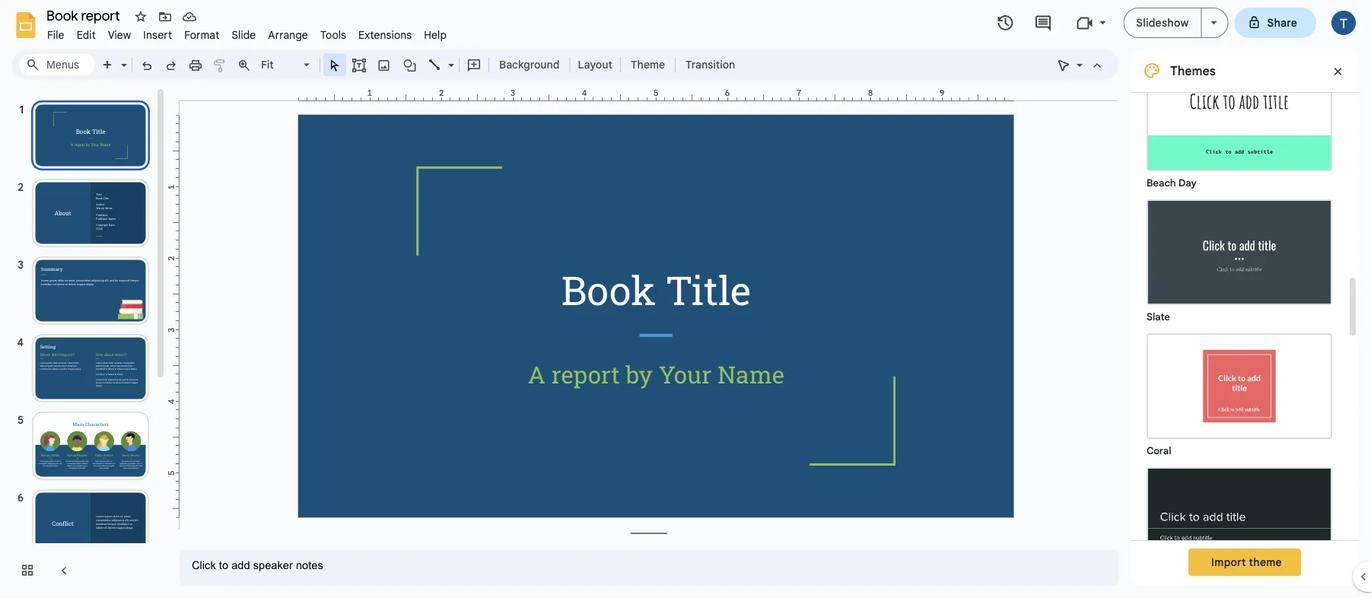 Task type: vqa. For each thing, say whether or not it's contained in the screenshot.
the topmost Left
no



Task type: locate. For each thing, give the bounding box(es) containing it.
theme button
[[624, 53, 672, 76]]

layout button
[[573, 53, 617, 76]]

theme
[[631, 58, 665, 71]]

menu bar containing file
[[41, 20, 453, 45]]

view menu item
[[102, 26, 137, 44]]

file
[[47, 28, 64, 41]]

insert image image
[[376, 54, 393, 75]]

tools
[[320, 28, 346, 41]]

import theme
[[1212, 556, 1282, 569]]

edit
[[77, 28, 96, 41]]

Spearmint radio
[[1139, 460, 1340, 594]]

Slate radio
[[1139, 192, 1340, 326]]

transition button
[[679, 53, 742, 76]]

menu bar inside menu bar banner
[[41, 20, 453, 45]]

help
[[424, 28, 447, 41]]

navigation
[[0, 86, 167, 598]]

format
[[184, 28, 220, 41]]

shape image
[[401, 54, 419, 75]]

import theme button
[[1189, 549, 1301, 576]]

day
[[1179, 177, 1197, 189]]

share
[[1268, 16, 1298, 29]]

slide
[[232, 28, 256, 41]]

share button
[[1235, 8, 1317, 38]]

mode and view toolbar
[[1052, 49, 1110, 80]]

menu bar
[[41, 20, 453, 45]]

Menus field
[[19, 54, 95, 75]]



Task type: describe. For each thing, give the bounding box(es) containing it.
file menu item
[[41, 26, 71, 44]]

tools menu item
[[314, 26, 352, 44]]

view
[[108, 28, 131, 41]]

themes section
[[1131, 49, 1359, 594]]

insert
[[143, 28, 172, 41]]

background
[[499, 58, 560, 71]]

import
[[1212, 556, 1246, 569]]

Star checkbox
[[130, 6, 151, 27]]

transition
[[686, 58, 735, 71]]

Zoom field
[[256, 54, 317, 76]]

menu bar banner
[[0, 0, 1372, 598]]

arrange
[[268, 28, 308, 41]]

extensions
[[359, 28, 412, 41]]

arrange menu item
[[262, 26, 314, 44]]

Beach Day radio
[[1139, 58, 1340, 192]]

new slide with layout image
[[117, 55, 127, 60]]

Rename text field
[[41, 6, 129, 24]]

beach day
[[1147, 177, 1197, 189]]

background button
[[492, 53, 567, 76]]

main toolbar
[[94, 53, 743, 76]]

edit menu item
[[71, 26, 102, 44]]

format menu item
[[178, 26, 226, 44]]

themes application
[[0, 0, 1372, 598]]

layout
[[578, 58, 613, 71]]

slide menu item
[[226, 26, 262, 44]]

themes
[[1171, 63, 1216, 78]]

slate
[[1147, 311, 1170, 323]]

beach
[[1147, 177, 1176, 189]]

coral
[[1147, 445, 1172, 457]]

theme
[[1249, 556, 1282, 569]]

insert menu item
[[137, 26, 178, 44]]

Zoom text field
[[259, 54, 301, 75]]

Coral radio
[[1139, 326, 1340, 460]]

help menu item
[[418, 26, 453, 44]]

extensions menu item
[[352, 26, 418, 44]]

slideshow
[[1137, 16, 1189, 29]]

navigation inside themes application
[[0, 86, 167, 598]]

slideshow button
[[1124, 8, 1202, 38]]

presentation options image
[[1211, 21, 1217, 24]]



